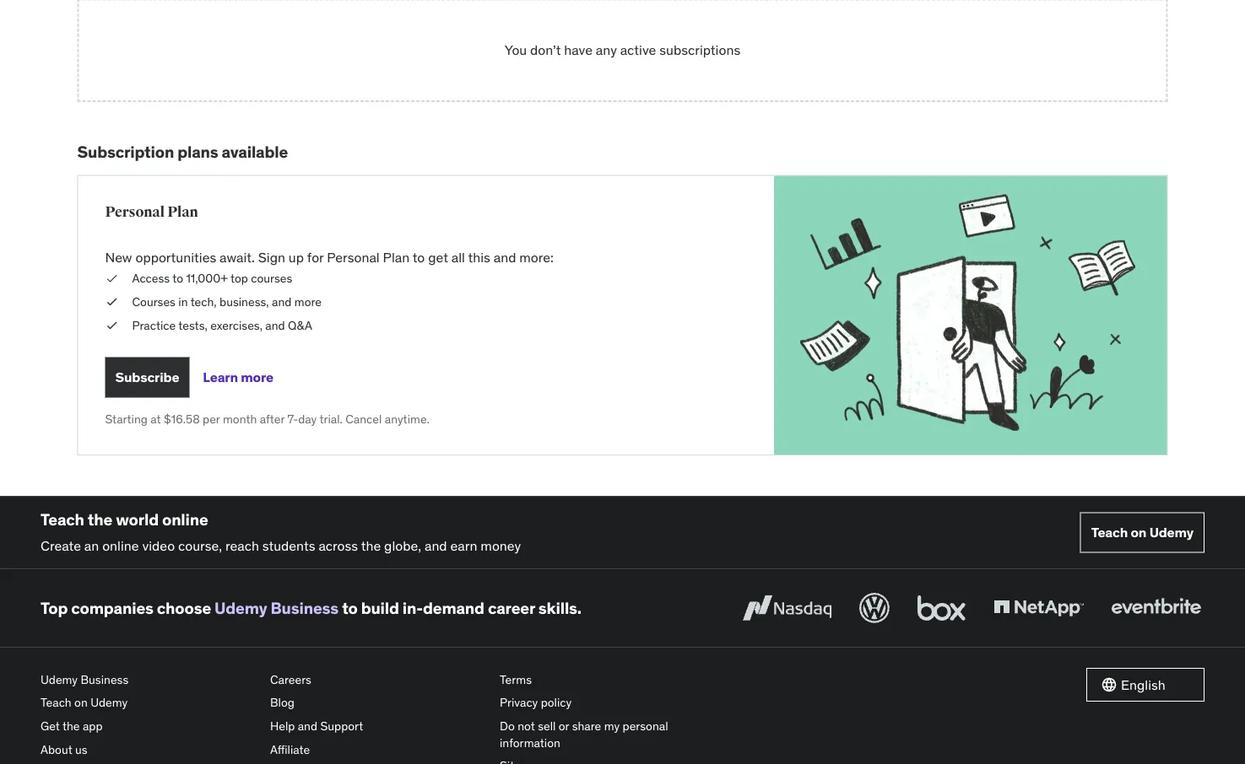 Task type: describe. For each thing, give the bounding box(es) containing it.
and left "q&a" in the left of the page
[[265, 318, 285, 333]]

affiliate link
[[270, 739, 486, 762]]

personal
[[623, 719, 668, 734]]

udemy right choose
[[215, 598, 267, 619]]

you don't have any active subscriptions
[[505, 41, 740, 59]]

await.
[[220, 249, 255, 266]]

0 vertical spatial udemy business link
[[215, 598, 339, 619]]

all
[[451, 249, 465, 266]]

information
[[500, 736, 560, 751]]

or
[[559, 719, 569, 734]]

xsmall image for access
[[105, 271, 119, 287]]

not
[[518, 719, 535, 734]]

new opportunities await. sign up for personal plan to get all this and more:
[[105, 249, 554, 266]]

per
[[203, 412, 220, 427]]

1 horizontal spatial personal
[[327, 249, 380, 266]]

and down courses on the left top of page
[[272, 294, 292, 310]]

udemy up eventbrite image
[[1149, 524, 1194, 541]]

1 vertical spatial the
[[361, 537, 381, 554]]

in-
[[403, 598, 423, 619]]

day
[[298, 412, 317, 427]]

personal plan
[[105, 203, 198, 221]]

after
[[260, 412, 285, 427]]

0 vertical spatial business
[[271, 598, 339, 619]]

do
[[500, 719, 515, 734]]

learn more
[[203, 369, 273, 386]]

1 vertical spatial online
[[102, 537, 139, 554]]

course,
[[178, 537, 222, 554]]

careers blog help and support affiliate
[[270, 672, 363, 758]]

small image
[[1101, 677, 1118, 694]]

0 vertical spatial on
[[1131, 524, 1147, 541]]

students
[[262, 537, 315, 554]]

plans
[[177, 142, 218, 162]]

opportunities
[[135, 249, 216, 266]]

0 horizontal spatial teach on udemy link
[[41, 692, 257, 715]]

skills.
[[538, 598, 582, 619]]

share
[[572, 719, 601, 734]]

top
[[230, 271, 248, 286]]

cancel
[[345, 412, 382, 427]]

have
[[564, 41, 593, 59]]

1 horizontal spatial teach on udemy link
[[1080, 513, 1205, 553]]

blog
[[270, 696, 295, 711]]

subscribe
[[115, 369, 179, 386]]

terms link
[[500, 669, 716, 692]]

udemy up app
[[90, 696, 128, 711]]

teach for on
[[1091, 524, 1128, 541]]

terms
[[500, 672, 532, 688]]

sell
[[538, 719, 556, 734]]

0 vertical spatial plan
[[167, 203, 198, 221]]

xsmall image for practice
[[105, 317, 119, 334]]

create
[[41, 537, 81, 554]]

affiliate
[[270, 742, 310, 758]]

choose
[[157, 598, 211, 619]]

udemy business teach on udemy get the app about us
[[41, 672, 129, 758]]

terms privacy policy do not sell or share my personal information
[[500, 672, 668, 751]]

learn more link
[[203, 357, 273, 398]]

subscription plans available
[[77, 142, 288, 162]]

english
[[1121, 676, 1166, 694]]

courses
[[251, 271, 292, 286]]

in
[[178, 294, 188, 310]]

top companies choose udemy business to build in-demand career skills.
[[41, 598, 582, 619]]

subscription
[[77, 142, 174, 162]]

1 vertical spatial plan
[[383, 249, 410, 266]]

subscribe button
[[105, 357, 189, 398]]

new
[[105, 249, 132, 266]]

subscriptions
[[659, 41, 740, 59]]

1 vertical spatial udemy business link
[[41, 669, 257, 692]]

and inside teach the world online create an online video course, reach students across the globe, and earn money
[[425, 537, 447, 554]]

0 vertical spatial personal
[[105, 203, 165, 221]]

starting
[[105, 412, 148, 427]]

learn
[[203, 369, 238, 386]]

us
[[75, 742, 88, 758]]

teach on udemy
[[1091, 524, 1194, 541]]

trial.
[[319, 412, 343, 427]]

starting at $16.58 per month after 7-day trial. cancel anytime.
[[105, 412, 430, 427]]

0 vertical spatial the
[[88, 510, 112, 530]]

blog link
[[270, 692, 486, 715]]

companies
[[71, 598, 153, 619]]

about
[[41, 742, 72, 758]]

help
[[270, 719, 295, 734]]

and right this
[[494, 249, 516, 266]]

top
[[41, 598, 68, 619]]

help and support link
[[270, 715, 486, 739]]

english button
[[1086, 669, 1205, 702]]

sign
[[258, 249, 285, 266]]



Task type: locate. For each thing, give the bounding box(es) containing it.
volkswagen image
[[856, 590, 893, 627]]

0 horizontal spatial on
[[74, 696, 88, 711]]

xsmall image for courses
[[105, 294, 119, 310]]

and right the help
[[298, 719, 317, 734]]

1 vertical spatial business
[[81, 672, 129, 688]]

teach on udemy link
[[1080, 513, 1205, 553], [41, 692, 257, 715]]

available
[[222, 142, 288, 162]]

the right get
[[62, 719, 80, 734]]

teach inside udemy business teach on udemy get the app about us
[[41, 696, 72, 711]]

1 vertical spatial personal
[[327, 249, 380, 266]]

an
[[84, 537, 99, 554]]

1 horizontal spatial plan
[[383, 249, 410, 266]]

plan left get
[[383, 249, 410, 266]]

teach on udemy link up eventbrite image
[[1080, 513, 1205, 553]]

7-
[[287, 412, 298, 427]]

to down opportunities
[[172, 271, 183, 286]]

anytime.
[[385, 412, 430, 427]]

xsmall image
[[105, 271, 119, 287], [105, 294, 119, 310], [105, 317, 119, 334]]

more up "q&a" in the left of the page
[[294, 294, 322, 310]]

career
[[488, 598, 535, 619]]

build
[[361, 598, 399, 619]]

business
[[271, 598, 339, 619], [81, 672, 129, 688]]

practice tests, exercises, and q&a
[[132, 318, 312, 333]]

online right the an
[[102, 537, 139, 554]]

xsmall image left the courses
[[105, 294, 119, 310]]

box image
[[913, 590, 970, 627]]

2 vertical spatial to
[[342, 598, 358, 619]]

get
[[428, 249, 448, 266]]

get the app link
[[41, 715, 257, 739]]

q&a
[[288, 318, 312, 333]]

courses in tech, business, and more
[[132, 294, 322, 310]]

1 horizontal spatial the
[[88, 510, 112, 530]]

up
[[289, 249, 304, 266]]

0 horizontal spatial more
[[241, 369, 273, 386]]

video
[[142, 537, 175, 554]]

xsmall image left practice
[[105, 317, 119, 334]]

business down 'students'
[[271, 598, 339, 619]]

the
[[88, 510, 112, 530], [361, 537, 381, 554], [62, 719, 80, 734]]

plan up opportunities
[[167, 203, 198, 221]]

access
[[132, 271, 170, 286]]

do not sell or share my personal information button
[[500, 715, 716, 755]]

for
[[307, 249, 324, 266]]

0 horizontal spatial online
[[102, 537, 139, 554]]

0 vertical spatial to
[[413, 249, 425, 266]]

and left earn
[[425, 537, 447, 554]]

1 vertical spatial on
[[74, 696, 88, 711]]

to left build
[[342, 598, 358, 619]]

1 vertical spatial more
[[241, 369, 273, 386]]

nasdaq image
[[739, 590, 836, 627]]

0 horizontal spatial personal
[[105, 203, 165, 221]]

udemy up get
[[41, 672, 78, 688]]

and
[[494, 249, 516, 266], [272, 294, 292, 310], [265, 318, 285, 333], [425, 537, 447, 554], [298, 719, 317, 734]]

business inside udemy business teach on udemy get the app about us
[[81, 672, 129, 688]]

netapp image
[[990, 590, 1087, 627]]

this
[[468, 249, 490, 266]]

1 vertical spatial teach on udemy link
[[41, 692, 257, 715]]

xsmall image down new
[[105, 271, 119, 287]]

teach for the
[[41, 510, 84, 530]]

personal right for
[[327, 249, 380, 266]]

udemy business link up get the app link
[[41, 669, 257, 692]]

udemy business link
[[215, 598, 339, 619], [41, 669, 257, 692]]

the left globe,
[[361, 537, 381, 554]]

practice
[[132, 318, 176, 333]]

teach inside teach the world online create an online video course, reach students across the globe, and earn money
[[41, 510, 84, 530]]

you
[[505, 41, 527, 59]]

on inside udemy business teach on udemy get the app about us
[[74, 696, 88, 711]]

2 vertical spatial xsmall image
[[105, 317, 119, 334]]

personal up new
[[105, 203, 165, 221]]

0 horizontal spatial the
[[62, 719, 80, 734]]

udemy business link down 'students'
[[215, 598, 339, 619]]

policy
[[541, 696, 572, 711]]

0 horizontal spatial plan
[[167, 203, 198, 221]]

to left get
[[413, 249, 425, 266]]

1 horizontal spatial business
[[271, 598, 339, 619]]

0 horizontal spatial business
[[81, 672, 129, 688]]

support
[[320, 719, 363, 734]]

on up app
[[74, 696, 88, 711]]

0 horizontal spatial to
[[172, 271, 183, 286]]

across
[[319, 537, 358, 554]]

0 vertical spatial xsmall image
[[105, 271, 119, 287]]

online up course,
[[162, 510, 208, 530]]

to
[[413, 249, 425, 266], [172, 271, 183, 286], [342, 598, 358, 619]]

plan
[[167, 203, 198, 221], [383, 249, 410, 266]]

1 vertical spatial xsmall image
[[105, 294, 119, 310]]

careers
[[270, 672, 311, 688]]

more:
[[519, 249, 554, 266]]

1 horizontal spatial to
[[342, 598, 358, 619]]

active
[[620, 41, 656, 59]]

tests,
[[178, 318, 207, 333]]

online
[[162, 510, 208, 530], [102, 537, 139, 554]]

1 horizontal spatial more
[[294, 294, 322, 310]]

and inside careers blog help and support affiliate
[[298, 719, 317, 734]]

globe,
[[384, 537, 421, 554]]

2 horizontal spatial the
[[361, 537, 381, 554]]

at
[[151, 412, 161, 427]]

teach
[[41, 510, 84, 530], [1091, 524, 1128, 541], [41, 696, 72, 711]]

my
[[604, 719, 620, 734]]

1 vertical spatial to
[[172, 271, 183, 286]]

eventbrite image
[[1107, 590, 1205, 627]]

about us link
[[41, 739, 257, 762]]

3 xsmall image from the top
[[105, 317, 119, 334]]

business up app
[[81, 672, 129, 688]]

money
[[481, 537, 521, 554]]

1 xsmall image from the top
[[105, 271, 119, 287]]

careers link
[[270, 669, 486, 692]]

get
[[41, 719, 60, 734]]

business,
[[220, 294, 269, 310]]

privacy policy link
[[500, 692, 716, 715]]

$16.58
[[164, 412, 200, 427]]

the up the an
[[88, 510, 112, 530]]

exercises,
[[210, 318, 263, 333]]

any
[[596, 41, 617, 59]]

2 vertical spatial the
[[62, 719, 80, 734]]

1 horizontal spatial online
[[162, 510, 208, 530]]

world
[[116, 510, 159, 530]]

more right learn
[[241, 369, 273, 386]]

teach on udemy link up about us link
[[41, 692, 257, 715]]

0 vertical spatial more
[[294, 294, 322, 310]]

0 vertical spatial teach on udemy link
[[1080, 513, 1205, 553]]

0 vertical spatial online
[[162, 510, 208, 530]]

earn
[[450, 537, 477, 554]]

demand
[[423, 598, 484, 619]]

on
[[1131, 524, 1147, 541], [74, 696, 88, 711]]

2 horizontal spatial to
[[413, 249, 425, 266]]

courses
[[132, 294, 176, 310]]

personal
[[105, 203, 165, 221], [327, 249, 380, 266]]

1 horizontal spatial on
[[1131, 524, 1147, 541]]

11,000+
[[186, 271, 228, 286]]

access to 11,000+ top courses
[[132, 271, 292, 286]]

tech,
[[190, 294, 217, 310]]

teach the world online create an online video course, reach students across the globe, and earn money
[[41, 510, 521, 554]]

month
[[223, 412, 257, 427]]

privacy
[[500, 696, 538, 711]]

the inside udemy business teach on udemy get the app about us
[[62, 719, 80, 734]]

don't
[[530, 41, 561, 59]]

on up eventbrite image
[[1131, 524, 1147, 541]]

2 xsmall image from the top
[[105, 294, 119, 310]]



Task type: vqa. For each thing, say whether or not it's contained in the screenshot.
globe,
yes



